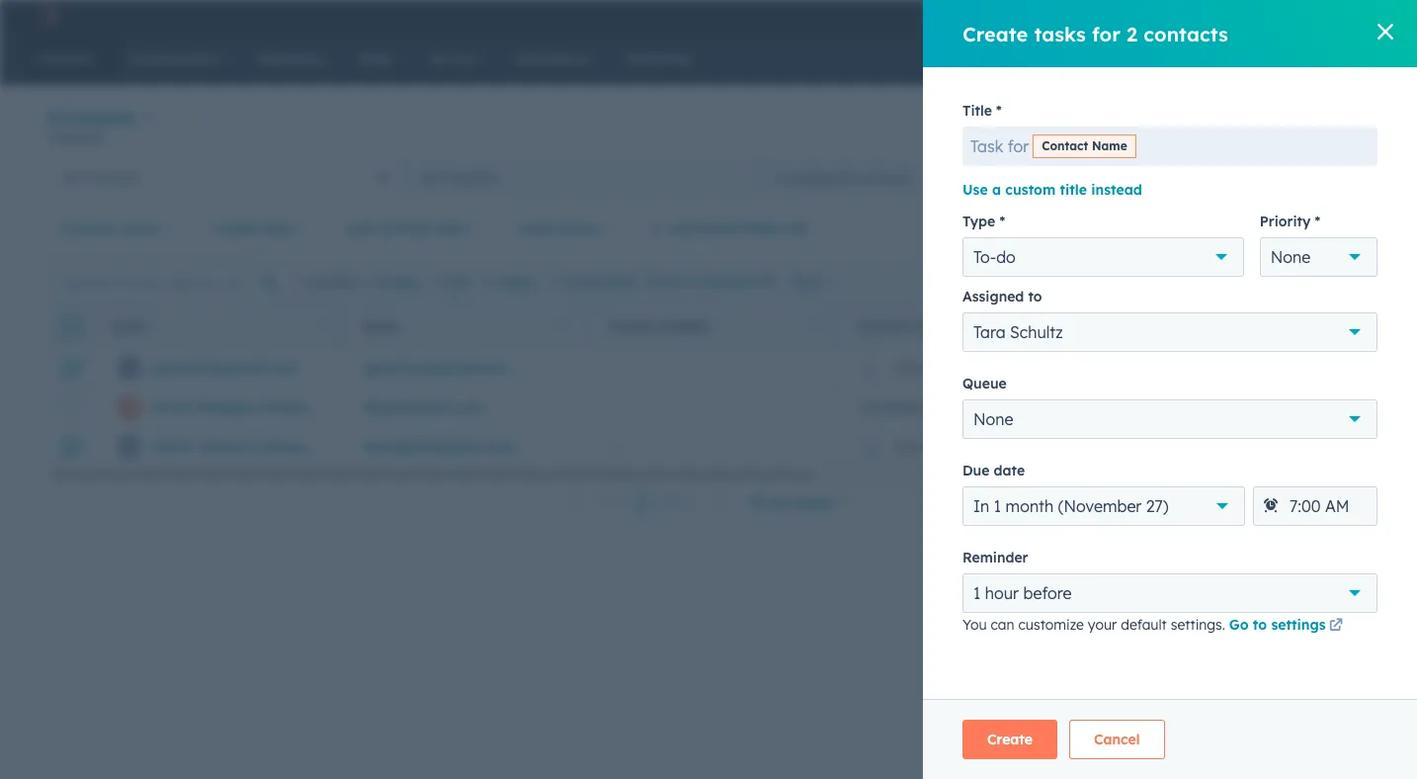 Task type: vqa. For each thing, say whether or not it's contained in the screenshot.


Task type: describe. For each thing, give the bounding box(es) containing it.
Search name, phone, email addresses, or company search field
[[52, 264, 293, 300]]

apoptosis studios 2 button
[[1209, 0, 1392, 32]]

advanced filters (0)
[[671, 220, 808, 237]]

contact
[[1311, 119, 1354, 134]]

notifications button
[[1171, 0, 1205, 32]]

to-do
[[974, 247, 1016, 267]]

riot games link
[[1142, 438, 1222, 456]]

(3/5)
[[1225, 168, 1260, 186]]

create tasks button
[[548, 273, 638, 291]]

add view (3/5)
[[1158, 168, 1260, 186]]

apoptosis studios 2
[[1242, 8, 1362, 24]]

export
[[1206, 274, 1244, 289]]

1 horizontal spatial for
[[1093, 21, 1121, 46]]

you
[[963, 616, 987, 634]]

25 per page button
[[738, 483, 859, 522]]

unassigned button
[[835, 388, 1082, 427]]

0 horizontal spatial name
[[111, 319, 146, 334]]

last activity date button
[[333, 209, 494, 248]]

edit for edit
[[447, 274, 470, 289]]

upgrade
[[947, 10, 1002, 26]]

task
[[971, 136, 1004, 156]]

all for all contacts
[[63, 169, 79, 186]]

deepdark@gmail.com button
[[340, 427, 587, 467]]

(sample for johnson
[[260, 438, 317, 456]]

columns
[[1306, 274, 1353, 289]]

all contacts button
[[47, 157, 403, 197]]

1 button
[[634, 489, 655, 515]]

advanced filters (0) button
[[637, 209, 821, 248]]

enroll in sequence
[[649, 274, 758, 289]]

due date element
[[1254, 486, 1378, 526]]

settings image
[[1146, 8, 1164, 26]]

hubspot link
[[24, 4, 74, 28]]

tara for -
[[894, 359, 923, 376]]

prev
[[596, 494, 627, 511]]

(tarashultz49@gmail.com) for --
[[977, 359, 1149, 376]]

assign button
[[365, 273, 419, 291]]

tasks for create tasks for 2 contacts
[[1035, 21, 1087, 46]]

202
[[1402, 438, 1418, 456]]

apoptosis
[[1242, 8, 1303, 24]]

contact owner button
[[47, 209, 188, 248]]

contact inside popup button
[[60, 220, 115, 237]]

create date button
[[200, 209, 321, 248]]

can
[[991, 616, 1015, 634]]

studios
[[1307, 8, 1352, 24]]

custom
[[1006, 181, 1056, 199]]

contact) for deepdark@gmail.com
[[322, 438, 381, 456]]

in 1 month (november 27) button
[[963, 486, 1246, 526]]

press to sort. element for email
[[562, 318, 570, 335]]

settings link
[[1142, 5, 1167, 26]]

in
[[974, 496, 990, 516]]

hour
[[986, 583, 1019, 603]]

contacts
[[47, 105, 135, 130]]

title
[[963, 102, 993, 120]]

create tasks for 2 contacts
[[963, 21, 1229, 46]]

schultz for --
[[926, 359, 973, 376]]

-- button
[[587, 427, 835, 467]]

brian halligan (sample contact)
[[153, 398, 378, 416]]

delete button
[[482, 273, 536, 291]]

search image
[[1376, 51, 1390, 65]]

in 1 month (november 27)
[[974, 496, 1169, 516]]

lead status button
[[506, 209, 626, 248]]

1 for 1
[[641, 493, 648, 511]]

none for queue
[[974, 409, 1014, 429]]

my
[[419, 169, 439, 186]]

more
[[793, 274, 823, 289]]

contact) for bh@hubspot.com
[[319, 398, 378, 416]]

1 gawain1@gmail.com link from the left
[[153, 359, 297, 376]]

name inside the create tasks for 2 contacts dialog
[[1092, 138, 1128, 153]]

data quality
[[968, 118, 1057, 136]]

last activity date
[[345, 220, 467, 237]]

1 horizontal spatial date
[[436, 220, 467, 237]]

marketplaces button
[[1059, 0, 1101, 32]]

1 for 1 hour before
[[974, 583, 981, 603]]

phone
[[610, 319, 653, 334]]

page
[[798, 493, 833, 511]]

tara for oct
[[894, 438, 923, 456]]

unassigned contacts
[[775, 169, 912, 186]]

unassigned for unassigned contacts
[[775, 169, 852, 186]]

go to settings link
[[1230, 615, 1347, 639]]

assign
[[380, 274, 419, 289]]

data quality button
[[934, 107, 1058, 147]]

contact inside dialog
[[1042, 138, 1089, 153]]

create contact button
[[1254, 111, 1370, 143]]

(tarashultz49@gmail.com) for oct 19, 202
[[977, 438, 1149, 456]]

queue
[[963, 375, 1007, 393]]

riot
[[1142, 438, 1170, 456]]

none button for priority
[[1260, 237, 1378, 277]]

-- inside -- button
[[612, 438, 622, 456]]

go
[[1230, 616, 1249, 634]]

riot games
[[1142, 438, 1222, 456]]

Search HubSpot search field
[[1140, 42, 1382, 75]]

my contacts
[[419, 169, 499, 186]]

more button
[[793, 271, 834, 293]]

enroll
[[649, 274, 684, 289]]

1 press to sort. element from the left
[[315, 318, 322, 335]]

last for last activ
[[1352, 319, 1382, 334]]

edit columns
[[1281, 274, 1353, 289]]

(sample for halligan
[[257, 398, 315, 416]]

due date
[[963, 462, 1025, 480]]

contacts banner
[[47, 101, 1370, 157]]

last for last activity date
[[345, 220, 375, 237]]

johnson
[[197, 438, 256, 456]]

hubspot image
[[36, 4, 59, 28]]

cancel button
[[1070, 720, 1165, 759]]

do
[[997, 247, 1016, 267]]

view for save
[[1328, 220, 1354, 235]]

link opens in a new window image inside go to settings link
[[1330, 619, 1344, 634]]

unassigned contacts button
[[759, 157, 1115, 197]]

cancel
[[1094, 731, 1141, 748]]

create date
[[213, 220, 294, 237]]



Task type: locate. For each thing, give the bounding box(es) containing it.
menu containing apoptosis studios 2
[[911, 0, 1394, 32]]

1 horizontal spatial 2
[[1127, 21, 1138, 46]]

1 edit from the left
[[447, 274, 470, 289]]

0 vertical spatial owner
[[119, 220, 161, 237]]

1 horizontal spatial all
[[1297, 168, 1315, 186]]

view right save
[[1328, 220, 1354, 235]]

date inside the create tasks for 2 contacts dialog
[[994, 462, 1025, 480]]

customize
[[1019, 616, 1085, 634]]

help button
[[1105, 0, 1139, 32]]

0 horizontal spatial gawain1@gmail.com link
[[153, 359, 297, 376]]

schultz up unassigned button
[[926, 359, 973, 376]]

2 horizontal spatial contact
[[1042, 138, 1089, 153]]

1 hour before
[[974, 583, 1072, 603]]

all left views at the top
[[1297, 168, 1315, 186]]

quality
[[1006, 118, 1057, 136]]

oct
[[1353, 438, 1376, 456]]

activity
[[379, 220, 432, 237]]

to for go
[[1254, 616, 1268, 634]]

(sample up maria johnson (sample contact) link
[[257, 398, 315, 416]]

0 horizontal spatial view
[[1189, 168, 1221, 186]]

gawain1@gmail.com link inside button
[[364, 359, 509, 376]]

1 vertical spatial owner
[[918, 319, 964, 334]]

name down actions
[[1092, 138, 1128, 153]]

tara inside popup button
[[974, 322, 1006, 342]]

all views link
[[1284, 157, 1370, 197]]

owner down 'assigned'
[[918, 319, 964, 334]]

contact)
[[319, 398, 378, 416], [322, 438, 381, 456]]

priority
[[1260, 213, 1311, 230]]

1 vertical spatial to
[[1254, 616, 1268, 634]]

0 vertical spatial schultz
[[1011, 322, 1064, 342]]

0 vertical spatial none button
[[1260, 237, 1378, 277]]

0 vertical spatial contact owner
[[60, 220, 161, 237]]

1 vertical spatial contact
[[60, 220, 115, 237]]

none down save
[[1271, 247, 1311, 267]]

edit inside edit button
[[447, 274, 470, 289]]

date for due date
[[994, 462, 1025, 480]]

tasks inside dialog
[[1035, 21, 1087, 46]]

view for add
[[1189, 168, 1221, 186]]

add view (3/5) button
[[1123, 157, 1284, 197]]

0 horizontal spatial date
[[263, 220, 294, 237]]

pagination navigation
[[558, 489, 738, 516]]

unassigned for unassigned
[[859, 398, 936, 416]]

1 horizontal spatial none
[[1271, 247, 1311, 267]]

create inside the contacts "banner"
[[1270, 119, 1308, 134]]

marketplaces image
[[1071, 9, 1089, 27]]

0 horizontal spatial gawain1@gmail.com
[[153, 359, 297, 376]]

0 vertical spatial (sample
[[257, 398, 315, 416]]

0 vertical spatial last
[[345, 220, 375, 237]]

gawain1@gmail.com up halligan
[[153, 359, 297, 376]]

tasks
[[1035, 21, 1087, 46], [606, 274, 638, 289]]

4 press to sort. element from the left
[[1056, 318, 1064, 335]]

1 horizontal spatial unassigned
[[859, 398, 936, 416]]

to
[[1029, 288, 1043, 306], [1254, 616, 1268, 634]]

0 vertical spatial view
[[1189, 168, 1221, 186]]

per
[[770, 493, 793, 511]]

save view button
[[1263, 213, 1370, 244]]

owner inside popup button
[[119, 220, 161, 237]]

you can customize your default settings.
[[963, 616, 1230, 634]]

last left "activity"
[[345, 220, 375, 237]]

2 all from the left
[[63, 169, 79, 186]]

games
[[1174, 438, 1222, 456]]

tara schultz button
[[963, 312, 1378, 352]]

last left activ
[[1352, 319, 1382, 334]]

0 horizontal spatial unassigned
[[775, 169, 852, 186]]

0 horizontal spatial contact
[[60, 220, 115, 237]]

gawain1@gmail.com link up halligan
[[153, 359, 297, 376]]

0 vertical spatial contact)
[[319, 398, 378, 416]]

tara schultz (tarashultz49@gmail.com) for oct 19, 202
[[894, 438, 1149, 456]]

contact owner down 'assigned'
[[857, 319, 964, 334]]

task for
[[971, 136, 1029, 156]]

close image
[[1378, 24, 1394, 40]]

edit inside 'edit columns' button
[[1281, 274, 1303, 289]]

1 horizontal spatial gawain1@gmail.com link
[[364, 359, 509, 376]]

HH:MM text field
[[1254, 486, 1378, 526]]

selected
[[310, 274, 357, 289]]

import
[[1185, 119, 1225, 134]]

help image
[[1113, 9, 1131, 27]]

to for assigned
[[1029, 288, 1043, 306]]

date right "activity"
[[436, 220, 467, 237]]

contact) down email
[[319, 398, 378, 416]]

0 vertical spatial for
[[1093, 21, 1121, 46]]

owner up search name, phone, email addresses, or company search field
[[119, 220, 161, 237]]

3 press to sort. element from the left
[[809, 318, 817, 335]]

type
[[963, 213, 996, 230]]

1 left hour
[[974, 583, 981, 603]]

tara schultz (tarashultz49@gmail.com) down tara schultz
[[894, 359, 1149, 376]]

0 horizontal spatial last
[[345, 220, 375, 237]]

for down data quality
[[1008, 136, 1029, 156]]

all down 3 records
[[63, 169, 79, 186]]

settings
[[1272, 616, 1326, 634]]

tara up unassigned button
[[894, 359, 923, 376]]

0 vertical spatial (tarashultz49@gmail.com)
[[977, 359, 1149, 376]]

upgrade image
[[925, 9, 943, 27]]

edit columns button
[[1268, 269, 1365, 295]]

1 vertical spatial tara
[[894, 359, 923, 376]]

1 vertical spatial tasks
[[606, 274, 638, 289]]

calling icon button
[[1022, 3, 1055, 29]]

0 vertical spatial name
[[1092, 138, 1128, 153]]

create
[[963, 21, 1029, 46], [1270, 119, 1308, 134], [213, 220, 259, 237], [563, 274, 603, 289], [988, 731, 1033, 748]]

lead status
[[519, 220, 599, 237]]

create tasks for 2 contacts dialog
[[923, 0, 1418, 779]]

schultz for oct 19, 202
[[926, 438, 973, 456]]

press to sort. element for contact owner
[[1056, 318, 1064, 335]]

1 horizontal spatial last
[[1352, 319, 1382, 334]]

view right add
[[1189, 168, 1221, 186]]

(tarashultz49@gmail.com) up in 1 month (november 27)
[[977, 438, 1149, 456]]

all
[[1297, 168, 1315, 186], [63, 169, 79, 186]]

1 vertical spatial tara schultz (tarashultz49@gmail.com)
[[894, 438, 1149, 456]]

menu item
[[1016, 0, 1020, 32]]

1 vertical spatial none button
[[963, 399, 1378, 439]]

1 horizontal spatial gawain1@gmail.com
[[364, 359, 509, 376]]

date right due
[[994, 462, 1025, 480]]

0 vertical spatial none
[[1271, 247, 1311, 267]]

1 vertical spatial (sample
[[260, 438, 317, 456]]

2 vertical spatial tara
[[894, 438, 923, 456]]

tara schultz (tarashultz49@gmail.com) button for oct
[[835, 427, 1149, 467]]

0 vertical spatial unassigned
[[775, 169, 852, 186]]

press to sort. element down 2 selected
[[315, 318, 322, 335]]

contacts inside 'button'
[[442, 169, 499, 186]]

tara schultz (tarashultz49@gmail.com) button up in
[[835, 427, 1149, 467]]

0 horizontal spatial owner
[[119, 220, 161, 237]]

2 horizontal spatial 1
[[994, 496, 1002, 516]]

save
[[1298, 220, 1325, 235]]

(sample down brian halligan (sample contact) link
[[260, 438, 317, 456]]

1 horizontal spatial contact owner
[[857, 319, 964, 334]]

contacts for unassigned contacts
[[856, 169, 912, 186]]

1 vertical spatial last
[[1352, 319, 1382, 334]]

1 (tarashultz49@gmail.com) from the top
[[977, 359, 1149, 376]]

0 vertical spatial tasks
[[1035, 21, 1087, 46]]

maria johnson (sample contact)
[[153, 438, 381, 456]]

tara schultz (tarashultz49@gmail.com) button
[[835, 348, 1149, 388], [835, 427, 1149, 467]]

activ
[[1385, 319, 1418, 334]]

tara down unassigned button
[[894, 438, 923, 456]]

tara schultz (tarashultz49@gmail.com) button for -
[[835, 348, 1149, 388]]

(tarashultz49@gmail.com) down press to sort. icon
[[977, 359, 1149, 376]]

prev button
[[558, 490, 634, 516]]

1 link opens in a new window image from the top
[[1330, 615, 1344, 639]]

create tasks
[[563, 274, 638, 289]]

create for create tasks for 2 contacts
[[963, 21, 1029, 46]]

go to settings
[[1230, 616, 1326, 634]]

0 horizontal spatial contact owner
[[60, 220, 161, 237]]

none button for queue
[[963, 399, 1378, 439]]

before
[[1024, 583, 1072, 603]]

1 tara schultz (tarashultz49@gmail.com) button from the top
[[835, 348, 1149, 388]]

due
[[963, 462, 990, 480]]

2 horizontal spatial date
[[994, 462, 1025, 480]]

0 horizontal spatial to
[[1029, 288, 1043, 306]]

sequence
[[702, 274, 758, 289]]

1 horizontal spatial owner
[[918, 319, 964, 334]]

tasks for create tasks
[[606, 274, 638, 289]]

create inside popup button
[[213, 220, 259, 237]]

1 horizontal spatial 1
[[974, 583, 981, 603]]

create for create date
[[213, 220, 259, 237]]

create for create contact
[[1270, 119, 1308, 134]]

1 right in
[[994, 496, 1002, 516]]

2 right studios
[[1355, 8, 1362, 24]]

advanced
[[671, 220, 740, 237]]

1 tara schultz (tarashultz49@gmail.com) from the top
[[894, 359, 1149, 376]]

2 left settings image
[[1127, 21, 1138, 46]]

1 hour before button
[[963, 573, 1378, 613]]

2 gawain1@gmail.com from the left
[[364, 359, 509, 376]]

-
[[1106, 359, 1111, 376], [1111, 359, 1117, 376], [1353, 359, 1359, 376], [1359, 359, 1364, 376], [1106, 398, 1111, 416], [1111, 398, 1117, 416], [1353, 398, 1359, 416], [1359, 398, 1364, 416], [612, 438, 617, 456], [617, 438, 622, 456]]

0 vertical spatial tara schultz (tarashultz49@gmail.com) button
[[835, 348, 1149, 388]]

2 selected
[[301, 274, 357, 289]]

0 horizontal spatial tasks
[[606, 274, 638, 289]]

contacts
[[1144, 21, 1229, 46], [83, 169, 139, 186], [442, 169, 499, 186], [856, 169, 912, 186]]

gawain1@gmail.com up bh@hubspot.com link at the left of the page
[[364, 359, 509, 376]]

to up tara schultz
[[1029, 288, 1043, 306]]

2 tara schultz (tarashultz49@gmail.com) button from the top
[[835, 427, 1149, 467]]

press to sort. element down more popup button at the top of the page
[[809, 318, 817, 335]]

tara schultz (tarashultz49@gmail.com) up due date
[[894, 438, 1149, 456]]

2 left selected at the left top of the page
[[301, 274, 307, 289]]

month
[[1006, 496, 1054, 516]]

save view
[[1298, 220, 1354, 235]]

contacts for my contacts
[[442, 169, 499, 186]]

1 gawain1@gmail.com from the left
[[153, 359, 297, 376]]

0 horizontal spatial for
[[1008, 136, 1029, 156]]

lead
[[519, 220, 553, 237]]

view
[[1189, 168, 1221, 186], [1328, 220, 1354, 235]]

default
[[1121, 616, 1167, 634]]

create for create tasks
[[563, 274, 603, 289]]

reminder
[[963, 549, 1029, 567]]

2 edit from the left
[[1281, 274, 1303, 289]]

2 inside popup button
[[1355, 8, 1362, 24]]

use a custom title instead button
[[963, 178, 1143, 202]]

link opens in a new window image
[[1330, 615, 1344, 639], [1330, 619, 1344, 634]]

menu
[[911, 0, 1394, 32]]

your
[[1088, 616, 1118, 634]]

2 press to sort. element from the left
[[562, 318, 570, 335]]

date down all contacts button
[[263, 220, 294, 237]]

1 vertical spatial schultz
[[926, 359, 973, 376]]

gawain1@gmail.com link
[[153, 359, 297, 376], [364, 359, 509, 376]]

1 vertical spatial for
[[1008, 136, 1029, 156]]

press to sort. element down create tasks button at top left
[[562, 318, 570, 335]]

actions
[[1087, 119, 1128, 134]]

2 inside dialog
[[1127, 21, 1138, 46]]

tara
[[974, 322, 1006, 342], [894, 359, 923, 376], [894, 438, 923, 456]]

view inside popup button
[[1189, 168, 1221, 186]]

edit left columns
[[1281, 274, 1303, 289]]

1 inside in 1 month (november 27) popup button
[[994, 496, 1002, 516]]

19,
[[1380, 438, 1398, 456]]

instead
[[1092, 181, 1143, 199]]

to right 'go'
[[1254, 616, 1268, 634]]

schultz up due
[[926, 438, 973, 456]]

2 horizontal spatial 2
[[1355, 8, 1362, 24]]

1 inside 1 hour before popup button
[[974, 583, 981, 603]]

all contacts
[[63, 169, 139, 186]]

1 vertical spatial contact owner
[[857, 319, 964, 334]]

contacts for all contacts
[[83, 169, 139, 186]]

0 horizontal spatial edit
[[447, 274, 470, 289]]

contacts button
[[47, 103, 153, 132]]

2 tara schultz (tarashultz49@gmail.com) from the top
[[894, 438, 1149, 456]]

0 vertical spatial to
[[1029, 288, 1043, 306]]

none for priority
[[1271, 247, 1311, 267]]

gawain1@gmail.com inside button
[[364, 359, 509, 376]]

press to sort. element for phone number
[[809, 318, 817, 335]]

contacts inside dialog
[[1144, 21, 1229, 46]]

my contacts button
[[403, 157, 759, 197]]

0 horizontal spatial 2
[[301, 274, 307, 289]]

1 horizontal spatial contact
[[857, 319, 914, 334]]

3 records
[[47, 131, 102, 145]]

last inside "last activity date" popup button
[[345, 220, 375, 237]]

edit button
[[431, 273, 470, 291]]

1 vertical spatial name
[[111, 319, 146, 334]]

1 horizontal spatial tasks
[[1035, 21, 1087, 46]]

0 horizontal spatial all
[[63, 169, 79, 186]]

create contact
[[1270, 119, 1354, 134]]

gawain1@gmail.com link up bh@hubspot.com link at the left of the page
[[364, 359, 509, 376]]

2 (tarashultz49@gmail.com) from the top
[[977, 438, 1149, 456]]

1 horizontal spatial to
[[1254, 616, 1268, 634]]

press to sort. element down to-do popup button
[[1056, 318, 1064, 335]]

1 vertical spatial unassigned
[[859, 398, 936, 416]]

bh@hubspot.com
[[364, 398, 484, 416]]

1 right prev
[[641, 493, 648, 511]]

(0)
[[788, 220, 808, 237]]

1 inside 1 button
[[641, 493, 648, 511]]

notifications image
[[1179, 9, 1197, 27]]

1 vertical spatial tara schultz (tarashultz49@gmail.com) button
[[835, 427, 1149, 467]]

press to sort. element
[[315, 318, 322, 335], [562, 318, 570, 335], [809, 318, 817, 335], [1056, 318, 1064, 335]]

1 vertical spatial (tarashultz49@gmail.com)
[[977, 438, 1149, 456]]

assigned
[[963, 288, 1025, 306]]

halligan
[[195, 398, 253, 416]]

filters
[[744, 220, 784, 237]]

1 vertical spatial view
[[1328, 220, 1354, 235]]

contact owner down all contacts
[[60, 220, 161, 237]]

to-do button
[[963, 237, 1245, 277]]

search button
[[1366, 42, 1400, 75]]

tara schultz image
[[1221, 7, 1238, 25]]

contact name
[[1042, 138, 1128, 153]]

maria
[[153, 438, 193, 456]]

schultz down assigned to
[[1011, 322, 1064, 342]]

view inside button
[[1328, 220, 1354, 235]]

tara schultz (tarashultz49@gmail.com) for --
[[894, 359, 1149, 376]]

25 per page
[[750, 493, 833, 511]]

date for create date
[[263, 220, 294, 237]]

2 vertical spatial contact
[[857, 319, 914, 334]]

1 horizontal spatial edit
[[1281, 274, 1303, 289]]

calling icon image
[[1030, 8, 1048, 26]]

edit left delete button at the left top
[[447, 274, 470, 289]]

0 vertical spatial contact
[[1042, 138, 1089, 153]]

none down queue at the right of page
[[974, 409, 1014, 429]]

0 horizontal spatial none
[[974, 409, 1014, 429]]

0 horizontal spatial 1
[[641, 493, 648, 511]]

tara down 'assigned'
[[974, 322, 1006, 342]]

0 vertical spatial tara
[[974, 322, 1006, 342]]

edit
[[447, 274, 470, 289], [1281, 274, 1303, 289]]

contact) down bh@hubspot.com link at the left of the page
[[322, 438, 381, 456]]

2 vertical spatial schultz
[[926, 438, 973, 456]]

press to sort. image
[[1056, 318, 1064, 332]]

records
[[58, 131, 102, 145]]

1 vertical spatial none
[[974, 409, 1014, 429]]

all for all views
[[1297, 168, 1315, 186]]

(sample
[[257, 398, 315, 416], [260, 438, 317, 456]]

2 link opens in a new window image from the top
[[1330, 619, 1344, 634]]

name down search name, phone, email addresses, or company search field
[[111, 319, 146, 334]]

1 vertical spatial contact)
[[322, 438, 381, 456]]

1 horizontal spatial view
[[1328, 220, 1354, 235]]

for right marketplaces image
[[1093, 21, 1121, 46]]

bh@hubspot.com button
[[340, 388, 587, 427]]

bh@hubspot.com link
[[364, 398, 484, 416]]

a
[[993, 181, 1002, 199]]

1 all from the left
[[1297, 168, 1315, 186]]

gawain1@gmail.com button
[[340, 348, 587, 388]]

2 gawain1@gmail.com link from the left
[[364, 359, 509, 376]]

contact owner inside popup button
[[60, 220, 161, 237]]

column header
[[1082, 305, 1330, 348]]

1 horizontal spatial name
[[1092, 138, 1128, 153]]

all inside button
[[63, 169, 79, 186]]

0 vertical spatial tara schultz (tarashultz49@gmail.com)
[[894, 359, 1149, 376]]

tara schultz (tarashultz49@gmail.com) button down tara schultz
[[835, 348, 1149, 388]]

schultz inside popup button
[[1011, 322, 1064, 342]]

tasks inside button
[[606, 274, 638, 289]]

all views
[[1297, 168, 1358, 186]]

edit for edit columns
[[1281, 274, 1303, 289]]



